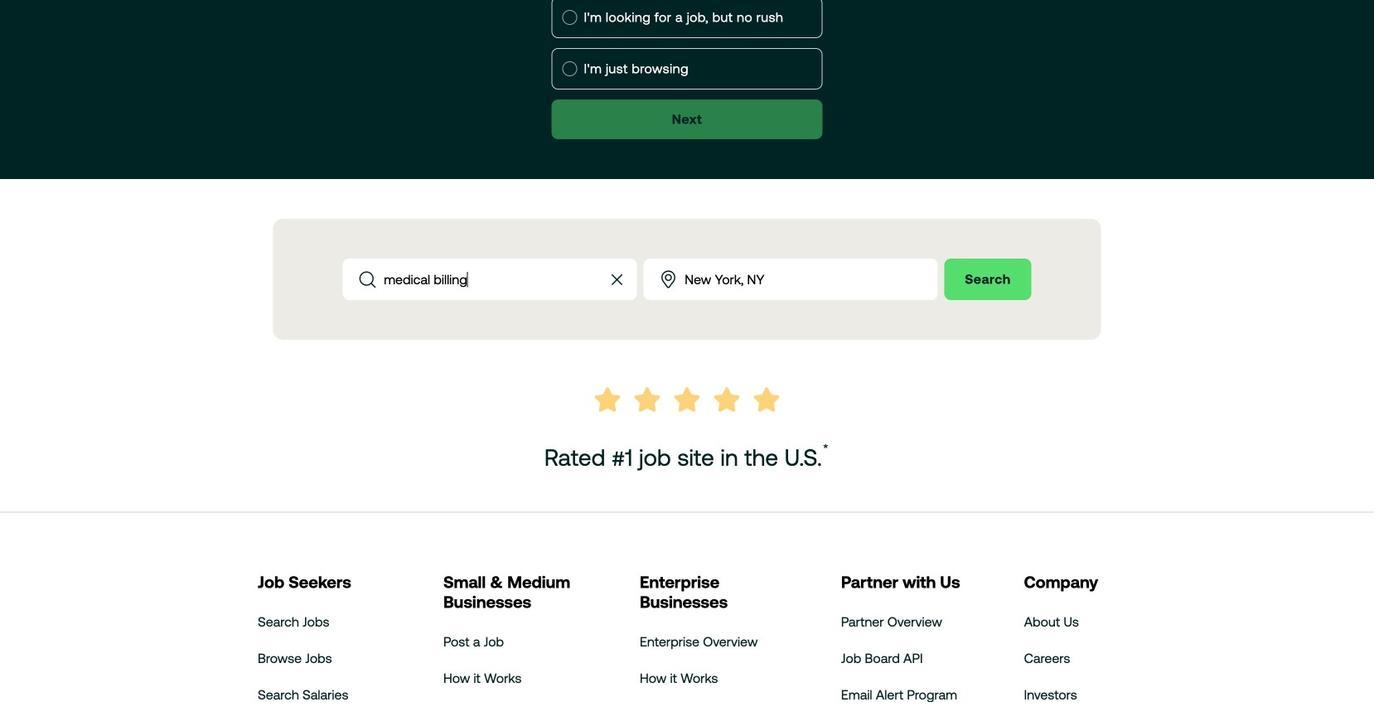 Task type: locate. For each thing, give the bounding box(es) containing it.
Search location or remote text field
[[685, 259, 938, 299]]

none field search location or remote
[[643, 259, 938, 300]]

clear image
[[607, 269, 627, 289]]

None field
[[343, 259, 637, 300], [643, 259, 938, 300], [343, 259, 637, 300]]

None radio
[[562, 10, 577, 25], [562, 61, 577, 76], [562, 10, 577, 25], [562, 61, 577, 76]]

Search job title or keyword text field
[[384, 259, 590, 299]]



Task type: vqa. For each thing, say whether or not it's contained in the screenshot.
the Marrero
no



